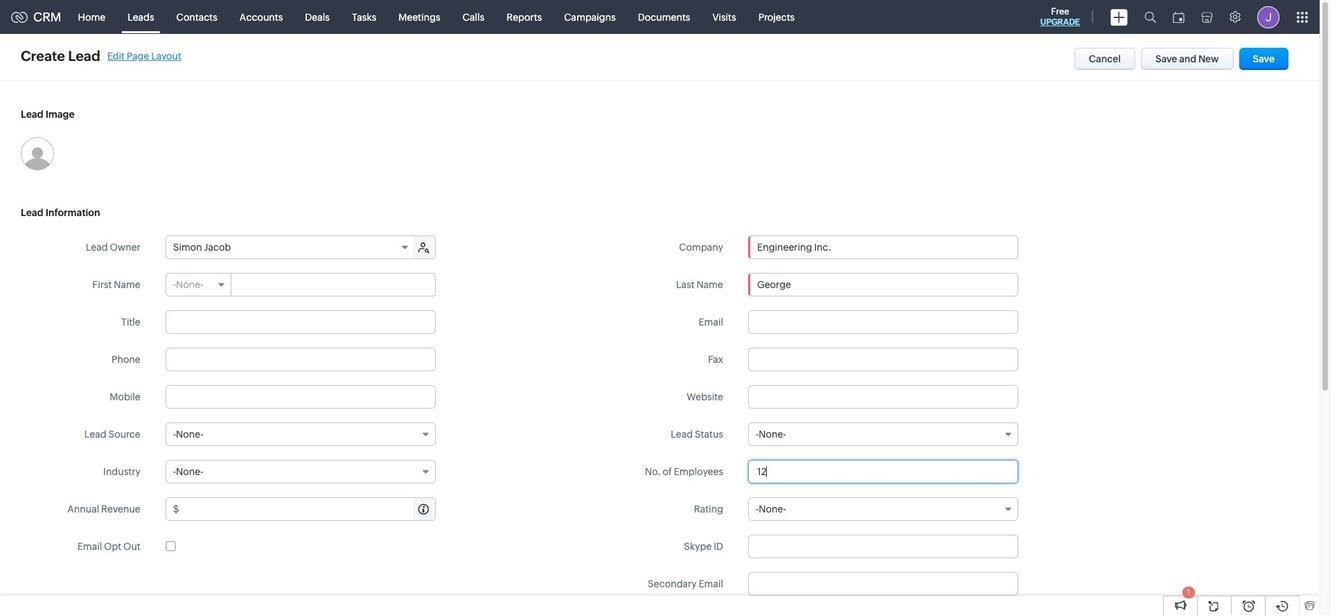 Task type: vqa. For each thing, say whether or not it's contained in the screenshot.
CREATE MENU 'element'
yes



Task type: locate. For each thing, give the bounding box(es) containing it.
logo image
[[11, 11, 28, 23]]

None field
[[166, 236, 414, 258], [749, 236, 1018, 258], [166, 274, 231, 296], [165, 423, 436, 446], [748, 423, 1019, 446], [165, 460, 436, 484], [748, 497, 1019, 521], [166, 236, 414, 258], [749, 236, 1018, 258], [166, 274, 231, 296], [165, 423, 436, 446], [748, 423, 1019, 446], [165, 460, 436, 484], [748, 497, 1019, 521]]

None text field
[[749, 236, 1018, 258], [748, 273, 1019, 297], [232, 274, 435, 296], [165, 310, 436, 334], [748, 310, 1019, 334], [165, 348, 436, 371], [165, 385, 436, 409], [181, 498, 435, 520], [748, 572, 1019, 596], [749, 236, 1018, 258], [748, 273, 1019, 297], [232, 274, 435, 296], [165, 310, 436, 334], [748, 310, 1019, 334], [165, 348, 436, 371], [165, 385, 436, 409], [181, 498, 435, 520], [748, 572, 1019, 596]]

create menu image
[[1111, 9, 1128, 25]]

None text field
[[748, 348, 1019, 371], [748, 385, 1019, 409], [748, 460, 1019, 484], [748, 535, 1019, 558], [748, 348, 1019, 371], [748, 385, 1019, 409], [748, 460, 1019, 484], [748, 535, 1019, 558]]

calendar image
[[1173, 11, 1185, 23]]

search element
[[1136, 0, 1165, 34]]



Task type: describe. For each thing, give the bounding box(es) containing it.
create menu element
[[1102, 0, 1136, 34]]

image image
[[21, 137, 54, 170]]

profile image
[[1258, 6, 1280, 28]]

search image
[[1145, 11, 1156, 23]]

profile element
[[1249, 0, 1288, 34]]



